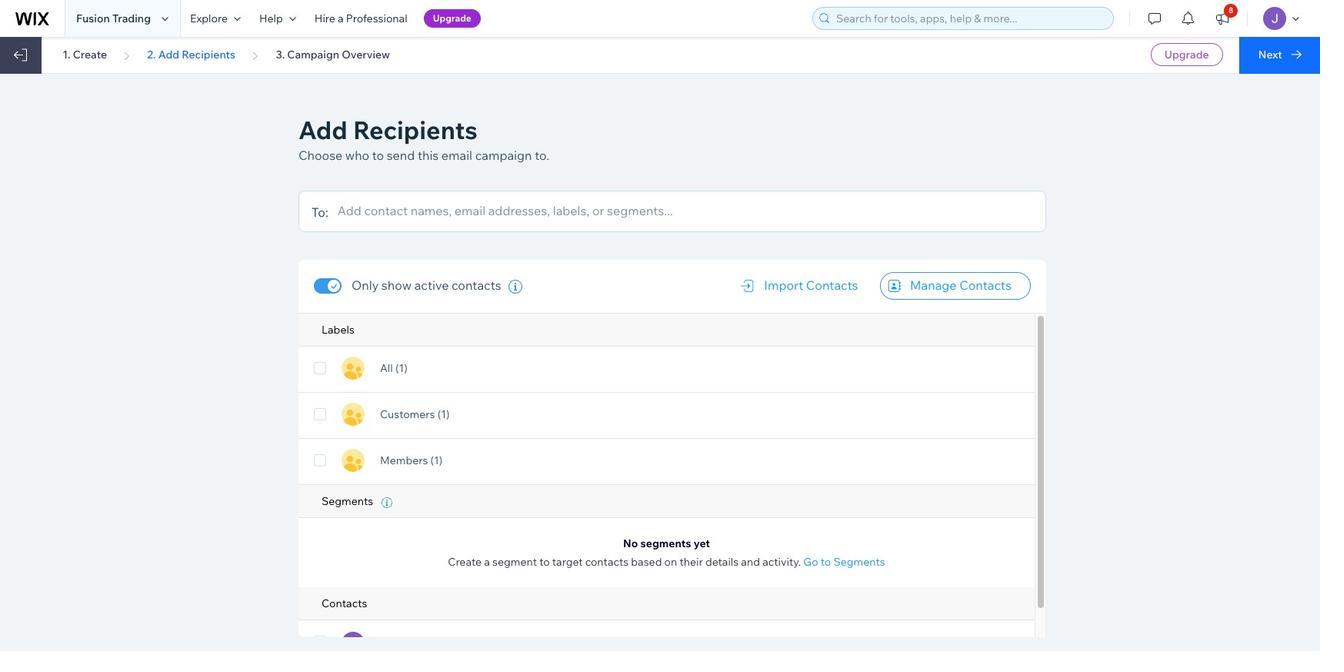 Task type: vqa. For each thing, say whether or not it's contained in the screenshot.
top I
no



Task type: locate. For each thing, give the bounding box(es) containing it.
0 horizontal spatial segments
[[322, 495, 376, 509]]

0 horizontal spatial upgrade button
[[424, 9, 481, 28]]

to
[[372, 148, 384, 163], [540, 556, 550, 570], [821, 556, 831, 570]]

help
[[259, 12, 283, 25]]

0 horizontal spatial upgrade
[[433, 12, 472, 24]]

2 horizontal spatial contacts
[[960, 278, 1012, 293]]

recipients down explore
[[182, 48, 236, 62]]

add
[[158, 48, 179, 62], [299, 115, 348, 145]]

upgrade
[[433, 12, 472, 24], [1165, 48, 1210, 62]]

contacts inside no segments yet create a segment to target contacts based on their details and activity. go to segments
[[585, 556, 629, 570]]

only
[[352, 278, 379, 293]]

simon
[[414, 637, 446, 651]]

labels
[[322, 323, 355, 337]]

email
[[442, 148, 473, 163]]

only show active contacts
[[352, 278, 501, 293]]

0 vertical spatial upgrade
[[433, 12, 472, 24]]

0 horizontal spatial add
[[158, 48, 179, 62]]

contacts
[[806, 278, 859, 293], [960, 278, 1012, 293], [322, 597, 367, 611]]

contacts for import contacts
[[806, 278, 859, 293]]

0 vertical spatial (1)
[[395, 362, 408, 376]]

contacts right the 'active'
[[452, 278, 501, 293]]

recipients
[[182, 48, 236, 62], [353, 115, 478, 145]]

1 vertical spatial add
[[299, 115, 348, 145]]

1 horizontal spatial segments
[[834, 556, 886, 570]]

0 horizontal spatial contacts
[[452, 278, 501, 293]]

0 horizontal spatial recipients
[[182, 48, 236, 62]]

1 vertical spatial contacts
[[585, 556, 629, 570]]

import contacts link
[[733, 272, 878, 300]]

8
[[1229, 5, 1234, 15]]

0 horizontal spatial contacts
[[322, 597, 367, 611]]

create inside no segments yet create a segment to target contacts based on their details and activity. go to segments
[[448, 556, 482, 570]]

0 vertical spatial a
[[338, 12, 344, 25]]

3. campaign overview
[[276, 48, 390, 62]]

1 vertical spatial a
[[484, 556, 490, 570]]

0 horizontal spatial a
[[338, 12, 344, 25]]

a left segment
[[484, 556, 490, 570]]

professional
[[346, 12, 408, 25]]

segment
[[493, 556, 537, 570]]

add inside the "add recipients choose who to send this email campaign to."
[[299, 115, 348, 145]]

to right "go"
[[821, 556, 831, 570]]

1 horizontal spatial upgrade button
[[1151, 43, 1223, 66]]

0 horizontal spatial create
[[73, 48, 107, 62]]

1 horizontal spatial upgrade
[[1165, 48, 1210, 62]]

a
[[338, 12, 344, 25], [484, 556, 490, 570]]

(1) right all
[[395, 362, 408, 376]]

details
[[706, 556, 739, 570]]

contacts down the no
[[585, 556, 629, 570]]

create right 1.
[[73, 48, 107, 62]]

to left target
[[540, 556, 550, 570]]

(1) right members
[[431, 454, 443, 468]]

based
[[631, 556, 662, 570]]

go
[[804, 556, 819, 570]]

a right hire on the top of the page
[[338, 12, 344, 25]]

contacts for manage contacts
[[960, 278, 1012, 293]]

upgrade button down 8 button at the right top of page
[[1151, 43, 1223, 66]]

upgrade right professional at the left top
[[433, 12, 472, 24]]

(1) right customers
[[438, 408, 450, 422]]

customers (1)
[[380, 408, 452, 422]]

their
[[680, 556, 703, 570]]

segments
[[641, 537, 692, 551]]

segments
[[322, 495, 376, 509], [834, 556, 886, 570]]

add right 2. on the top left
[[158, 48, 179, 62]]

explore
[[190, 12, 228, 25]]

1 horizontal spatial create
[[448, 556, 482, 570]]

to right who
[[372, 148, 384, 163]]

1 vertical spatial recipients
[[353, 115, 478, 145]]

create
[[73, 48, 107, 62], [448, 556, 482, 570]]

0 vertical spatial create
[[73, 48, 107, 62]]

1 vertical spatial upgrade button
[[1151, 43, 1223, 66]]

1 horizontal spatial a
[[484, 556, 490, 570]]

contacts
[[452, 278, 501, 293], [585, 556, 629, 570]]

to:
[[312, 205, 328, 220]]

yet
[[694, 537, 710, 551]]

upgrade button
[[424, 9, 481, 28], [1151, 43, 1223, 66]]

1 vertical spatial create
[[448, 556, 482, 570]]

(1) for all (1)
[[395, 362, 408, 376]]

fusion
[[76, 12, 110, 25]]

3. campaign overview link
[[276, 48, 390, 62]]

to inside the "add recipients choose who to send this email campaign to."
[[372, 148, 384, 163]]

0 horizontal spatial to
[[372, 148, 384, 163]]

1 vertical spatial segments
[[834, 556, 886, 570]]

upgrade button right professional at the left top
[[424, 9, 481, 28]]

segments inside no segments yet create a segment to target contacts based on their details and activity. go to segments
[[834, 556, 886, 570]]

1 horizontal spatial add
[[299, 115, 348, 145]]

1 horizontal spatial recipients
[[353, 115, 478, 145]]

customers
[[380, 408, 435, 422]]

recipients up this
[[353, 115, 478, 145]]

help button
[[250, 0, 305, 37]]

1 horizontal spatial contacts
[[585, 556, 629, 570]]

1 vertical spatial (1)
[[438, 408, 450, 422]]

upgrade down 8 button at the right top of page
[[1165, 48, 1210, 62]]

campaign
[[475, 148, 532, 163]]

members (1)
[[380, 454, 445, 468]]

active
[[415, 278, 449, 293]]

add up choose at the top of the page
[[299, 115, 348, 145]]

add recipients choose who to send this email campaign to.
[[299, 115, 550, 163]]

(1)
[[395, 362, 408, 376], [438, 408, 450, 422], [431, 454, 443, 468]]

create left segment
[[448, 556, 482, 570]]

2 vertical spatial (1)
[[431, 454, 443, 468]]

0 vertical spatial upgrade button
[[424, 9, 481, 28]]

0 vertical spatial recipients
[[182, 48, 236, 62]]

overview
[[342, 48, 390, 62]]

1 horizontal spatial contacts
[[806, 278, 859, 293]]

1. create link
[[62, 48, 107, 62]]

2. add recipients
[[147, 48, 236, 62]]

1 vertical spatial upgrade
[[1165, 48, 1210, 62]]

all (1)
[[380, 362, 410, 376]]

3.
[[276, 48, 285, 62]]



Task type: describe. For each thing, give the bounding box(es) containing it.
to.
[[535, 148, 550, 163]]

Search for tools, apps, help & more... field
[[832, 8, 1109, 29]]

2.
[[147, 48, 156, 62]]

manage contacts
[[910, 278, 1012, 293]]

this
[[418, 148, 439, 163]]

1 horizontal spatial to
[[540, 556, 550, 570]]

campaign
[[287, 48, 339, 62]]

simonjacob477@gmail.com
[[628, 637, 768, 651]]

trading
[[112, 12, 151, 25]]

jacob
[[380, 637, 412, 651]]

all
[[380, 362, 393, 376]]

choose
[[299, 148, 343, 163]]

0 vertical spatial contacts
[[452, 278, 501, 293]]

0 vertical spatial add
[[158, 48, 179, 62]]

no segments yet create a segment to target contacts based on their details and activity. go to segments
[[448, 537, 886, 570]]

next button
[[1240, 37, 1321, 74]]

recipients inside the "add recipients choose who to send this email campaign to."
[[353, 115, 478, 145]]

on
[[665, 556, 677, 570]]

manage contacts link
[[880, 272, 1031, 300]]

members
[[380, 454, 428, 468]]

target
[[552, 556, 583, 570]]

no
[[623, 537, 638, 551]]

next
[[1259, 48, 1283, 62]]

fusion trading
[[76, 12, 151, 25]]

1. create
[[62, 48, 107, 62]]

hire a professional
[[315, 12, 408, 25]]

hire
[[315, 12, 335, 25]]

who
[[345, 148, 370, 163]]

Add contact names, email addresses, labels, or segments... text field
[[338, 199, 1038, 222]]

show
[[382, 278, 412, 293]]

(1) for customers (1)
[[438, 408, 450, 422]]

8 button
[[1206, 0, 1240, 37]]

jacob simon
[[380, 637, 446, 651]]

1.
[[62, 48, 70, 62]]

import
[[764, 278, 804, 293]]

a inside no segments yet create a segment to target contacts based on their details and activity. go to segments
[[484, 556, 490, 570]]

2 horizontal spatial to
[[821, 556, 831, 570]]

2. add recipients link
[[147, 48, 236, 62]]

hire a professional link
[[305, 0, 417, 37]]

manage
[[910, 278, 957, 293]]

0 vertical spatial segments
[[322, 495, 376, 509]]

import contacts
[[764, 278, 859, 293]]

(1) for members (1)
[[431, 454, 443, 468]]

send
[[387, 148, 415, 163]]

and
[[741, 556, 760, 570]]

activity.
[[763, 556, 801, 570]]



